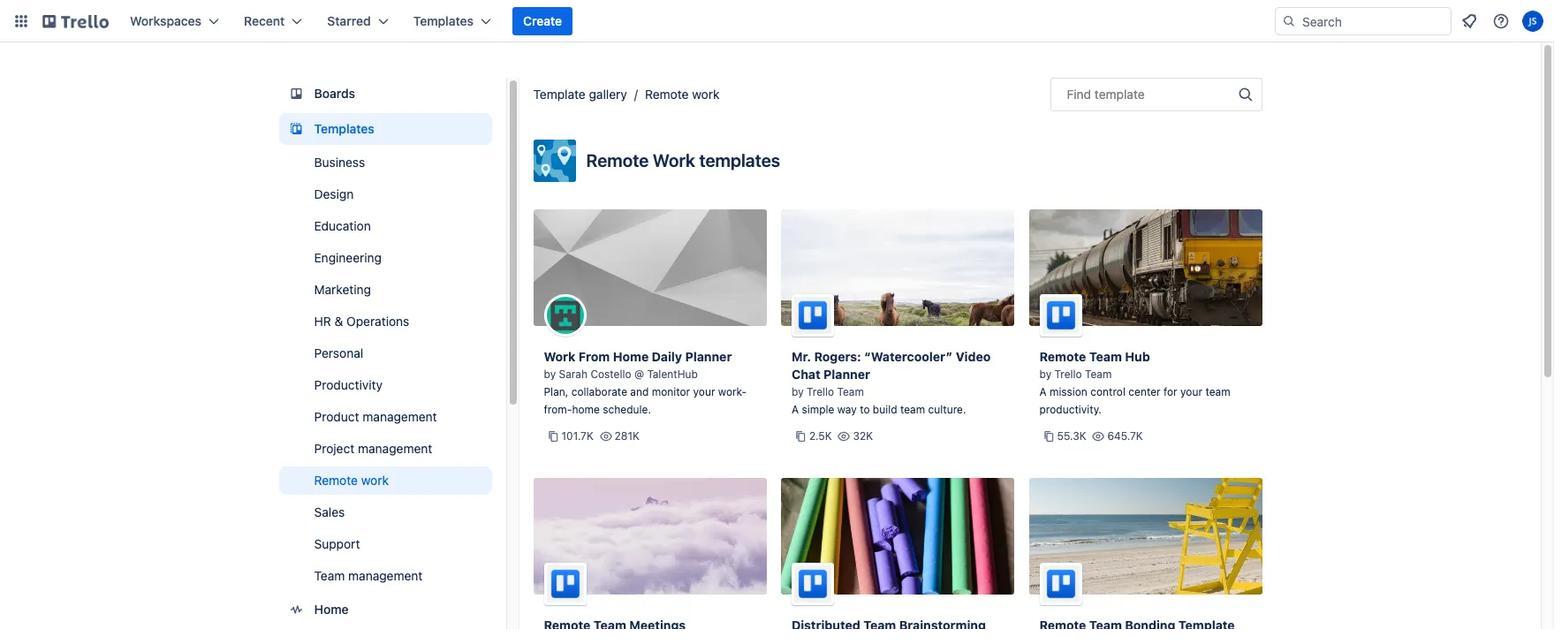 Task type: describe. For each thing, give the bounding box(es) containing it.
design link
[[279, 180, 492, 209]]

55.3k
[[1057, 429, 1087, 443]]

sarah
[[559, 368, 588, 381]]

templates inside "link"
[[314, 121, 375, 136]]

and
[[630, 385, 649, 399]]

sarah costello @ talenthub image
[[544, 294, 586, 337]]

Find template field
[[1050, 78, 1262, 111]]

daily
[[652, 349, 682, 364]]

remote work templates
[[586, 150, 780, 171]]

engineering
[[314, 250, 382, 265]]

template board image
[[286, 118, 307, 140]]

find
[[1067, 87, 1092, 102]]

boards link
[[279, 78, 492, 110]]

starred
[[327, 13, 371, 28]]

templates
[[699, 150, 780, 171]]

home inside 'work from home daily planner by sarah costello @ talenthub plan, collaborate and monitor your work- from-home schedule.'
[[613, 349, 649, 364]]

remote work icon image
[[533, 140, 576, 182]]

sales
[[314, 505, 345, 520]]

templates link
[[279, 113, 492, 145]]

from-
[[544, 403, 572, 416]]

template gallery link
[[533, 87, 627, 102]]

team left hub
[[1089, 349, 1122, 364]]

collaborate
[[572, 385, 627, 399]]

business link
[[279, 148, 492, 177]]

281k
[[615, 429, 640, 443]]

team inside "mr. rogers: "watercooler" video chat planner by trello team a simple way to build team culture."
[[901, 403, 925, 416]]

from
[[579, 349, 610, 364]]

templates button
[[403, 7, 502, 35]]

remote inside remote team hub by trello team a mission control center for your team productivity.
[[1040, 349, 1086, 364]]

marketing
[[314, 282, 371, 297]]

product management
[[314, 409, 437, 424]]

remote right gallery
[[645, 87, 689, 102]]

search image
[[1282, 14, 1296, 28]]

hub
[[1125, 349, 1150, 364]]

0 horizontal spatial remote work link
[[279, 467, 492, 495]]

remote team hub by trello team a mission control center for your team productivity.
[[1040, 349, 1231, 416]]

workspaces
[[130, 13, 202, 28]]

productivity.
[[1040, 403, 1102, 416]]

chat
[[792, 367, 821, 382]]

way
[[838, 403, 857, 416]]

productivity
[[314, 377, 383, 392]]

boards
[[314, 86, 355, 101]]

design
[[314, 186, 354, 201]]

planner inside 'work from home daily planner by sarah costello @ talenthub plan, collaborate and monitor your work- from-home schedule.'
[[685, 349, 732, 364]]

back to home image
[[42, 7, 109, 35]]

remote right remote work icon
[[586, 150, 649, 171]]

team management
[[314, 568, 423, 583]]

support
[[314, 536, 360, 551]]

0 notifications image
[[1459, 11, 1480, 32]]

product management link
[[279, 403, 492, 431]]

templates inside dropdown button
[[413, 13, 474, 28]]

support link
[[279, 530, 492, 559]]

a inside remote team hub by trello team a mission control center for your team productivity.
[[1040, 385, 1047, 399]]

your inside 'work from home daily planner by sarah costello @ talenthub plan, collaborate and monitor your work- from-home schedule.'
[[693, 385, 715, 399]]

schedule.
[[603, 403, 651, 416]]

education link
[[279, 212, 492, 240]]

template
[[533, 87, 586, 102]]

@
[[635, 368, 644, 381]]

work from home daily planner by sarah costello @ talenthub plan, collaborate and monitor your work- from-home schedule.
[[544, 349, 747, 416]]

create button
[[513, 7, 573, 35]]

101.7k
[[562, 429, 594, 443]]

template gallery
[[533, 87, 627, 102]]

center
[[1129, 385, 1161, 399]]

hr
[[314, 314, 331, 329]]

hr & operations
[[314, 314, 409, 329]]

plan,
[[544, 385, 569, 399]]



Task type: vqa. For each thing, say whether or not it's contained in the screenshot.


Task type: locate. For each thing, give the bounding box(es) containing it.
recent button
[[233, 7, 313, 35]]

monitor
[[652, 385, 690, 399]]

management for team management
[[348, 568, 423, 583]]

32k
[[853, 429, 873, 443]]

trello team image
[[792, 294, 834, 337]]

sales link
[[279, 498, 492, 527]]

1 vertical spatial team
[[901, 403, 925, 416]]

management inside the project management link
[[358, 441, 432, 456]]

trello
[[1055, 368, 1082, 381], [807, 385, 834, 399]]

templates right starred dropdown button
[[413, 13, 474, 28]]

0 vertical spatial trello
[[1055, 368, 1082, 381]]

work inside 'work from home daily planner by sarah costello @ talenthub plan, collaborate and monitor your work- from-home schedule.'
[[544, 349, 576, 364]]

0 vertical spatial remote work
[[645, 87, 720, 102]]

0 horizontal spatial team
[[901, 403, 925, 416]]

simple
[[802, 403, 835, 416]]

1 vertical spatial planner
[[824, 367, 870, 382]]

project
[[314, 441, 355, 456]]

0 vertical spatial home
[[613, 349, 649, 364]]

business
[[314, 155, 365, 170]]

team
[[1089, 349, 1122, 364], [1085, 368, 1112, 381], [837, 385, 864, 399], [314, 568, 345, 583]]

0 horizontal spatial your
[[693, 385, 715, 399]]

1 vertical spatial trello
[[807, 385, 834, 399]]

by inside "mr. rogers: "watercooler" video chat planner by trello team a simple way to build team culture."
[[792, 385, 804, 399]]

work up remote work templates
[[692, 87, 720, 102]]

education
[[314, 218, 371, 233]]

marketing link
[[279, 276, 492, 304]]

Search field
[[1296, 8, 1451, 34]]

home right home image
[[314, 602, 349, 617]]

work up sarah
[[544, 349, 576, 364]]

0 vertical spatial templates
[[413, 13, 474, 28]]

1 vertical spatial templates
[[314, 121, 375, 136]]

0 horizontal spatial planner
[[685, 349, 732, 364]]

1 horizontal spatial a
[[1040, 385, 1047, 399]]

0 vertical spatial work
[[692, 87, 720, 102]]

0 vertical spatial remote work link
[[645, 87, 720, 102]]

primary element
[[0, 0, 1554, 42]]

remote up mission
[[1040, 349, 1086, 364]]

home image
[[286, 599, 307, 620]]

0 vertical spatial management
[[363, 409, 437, 424]]

trello inside remote team hub by trello team a mission control center for your team productivity.
[[1055, 368, 1082, 381]]

1 vertical spatial remote work
[[314, 473, 389, 488]]

1 your from the left
[[693, 385, 715, 399]]

your inside remote team hub by trello team a mission control center for your team productivity.
[[1181, 385, 1203, 399]]

1 horizontal spatial your
[[1181, 385, 1203, 399]]

1 horizontal spatial remote work
[[645, 87, 720, 102]]

gallery
[[589, 87, 627, 102]]

remote work inside remote work link
[[314, 473, 389, 488]]

board image
[[286, 83, 307, 104]]

create
[[523, 13, 562, 28]]

operations
[[347, 314, 409, 329]]

recent
[[244, 13, 285, 28]]

to
[[860, 403, 870, 416]]

home up @
[[613, 349, 649, 364]]

home
[[613, 349, 649, 364], [314, 602, 349, 617]]

team right for
[[1206, 385, 1231, 399]]

video
[[956, 349, 991, 364]]

team inside "mr. rogers: "watercooler" video chat planner by trello team a simple way to build team culture."
[[837, 385, 864, 399]]

template
[[1095, 87, 1145, 102]]

0 horizontal spatial home
[[314, 602, 349, 617]]

productivity link
[[279, 371, 492, 399]]

team management link
[[279, 562, 492, 590]]

your right for
[[1181, 385, 1203, 399]]

0 horizontal spatial remote work
[[314, 473, 389, 488]]

1 horizontal spatial work
[[692, 87, 720, 102]]

1 vertical spatial remote work link
[[279, 467, 492, 495]]

talenthub
[[647, 368, 698, 381]]

starred button
[[317, 7, 399, 35]]

mission
[[1050, 385, 1088, 399]]

645.7k
[[1108, 429, 1143, 443]]

1 vertical spatial a
[[792, 403, 799, 416]]

project management
[[314, 441, 432, 456]]

management inside team management link
[[348, 568, 423, 583]]

management down product management link on the left bottom
[[358, 441, 432, 456]]

home link
[[279, 594, 492, 626]]

work
[[692, 87, 720, 102], [361, 473, 389, 488]]

remote work
[[645, 87, 720, 102], [314, 473, 389, 488]]

"watercooler"
[[864, 349, 953, 364]]

project management link
[[279, 435, 492, 463]]

remote work link down the project management link
[[279, 467, 492, 495]]

0 horizontal spatial by
[[544, 368, 556, 381]]

trello up mission
[[1055, 368, 1082, 381]]

2.5k
[[810, 429, 832, 443]]

management for product management
[[363, 409, 437, 424]]

team right build
[[901, 403, 925, 416]]

workspaces button
[[119, 7, 230, 35]]

2 horizontal spatial by
[[1040, 368, 1052, 381]]

remote work up remote work templates
[[645, 87, 720, 102]]

management
[[363, 409, 437, 424], [358, 441, 432, 456], [348, 568, 423, 583]]

remote down the project
[[314, 473, 358, 488]]

0 horizontal spatial work
[[361, 473, 389, 488]]

management for project management
[[358, 441, 432, 456]]

team up "way"
[[837, 385, 864, 399]]

planner inside "mr. rogers: "watercooler" video chat planner by trello team a simple way to build team culture."
[[824, 367, 870, 382]]

a left simple
[[792, 403, 799, 416]]

remote work link
[[645, 87, 720, 102], [279, 467, 492, 495]]

0 horizontal spatial trello
[[807, 385, 834, 399]]

work down project management
[[361, 473, 389, 488]]

your
[[693, 385, 715, 399], [1181, 385, 1203, 399]]

work-
[[718, 385, 747, 399]]

team up control
[[1085, 368, 1112, 381]]

work left templates
[[653, 150, 695, 171]]

0 vertical spatial a
[[1040, 385, 1047, 399]]

build
[[873, 403, 898, 416]]

1 vertical spatial home
[[314, 602, 349, 617]]

hr & operations link
[[279, 308, 492, 336]]

0 vertical spatial team
[[1206, 385, 1231, 399]]

1 horizontal spatial team
[[1206, 385, 1231, 399]]

product
[[314, 409, 359, 424]]

by inside 'work from home daily planner by sarah costello @ talenthub plan, collaborate and monitor your work- from-home schedule.'
[[544, 368, 556, 381]]

a inside "mr. rogers: "watercooler" video chat planner by trello team a simple way to build team culture."
[[792, 403, 799, 416]]

mr. rogers: "watercooler" video chat planner by trello team a simple way to build team culture.
[[792, 349, 991, 416]]

home
[[572, 403, 600, 416]]

0 vertical spatial work
[[653, 150, 695, 171]]

&
[[335, 314, 343, 329]]

1 horizontal spatial trello
[[1055, 368, 1082, 381]]

1 horizontal spatial by
[[792, 385, 804, 399]]

planner
[[685, 349, 732, 364], [824, 367, 870, 382]]

templates up business
[[314, 121, 375, 136]]

by inside remote team hub by trello team a mission control center for your team productivity.
[[1040, 368, 1052, 381]]

trello team image
[[1040, 294, 1082, 337], [544, 563, 586, 605], [792, 563, 834, 605], [1040, 563, 1082, 605]]

a
[[1040, 385, 1047, 399], [792, 403, 799, 416]]

0 horizontal spatial templates
[[314, 121, 375, 136]]

1 vertical spatial work
[[544, 349, 576, 364]]

team
[[1206, 385, 1231, 399], [901, 403, 925, 416]]

find template
[[1067, 87, 1145, 102]]

team down support
[[314, 568, 345, 583]]

1 vertical spatial management
[[358, 441, 432, 456]]

rogers:
[[814, 349, 861, 364]]

1 horizontal spatial planner
[[824, 367, 870, 382]]

0 vertical spatial planner
[[685, 349, 732, 364]]

remote work link up remote work templates
[[645, 87, 720, 102]]

trello up simple
[[807, 385, 834, 399]]

team inside remote team hub by trello team a mission control center for your team productivity.
[[1206, 385, 1231, 399]]

management down the support link at the bottom of page
[[348, 568, 423, 583]]

1 horizontal spatial home
[[613, 349, 649, 364]]

by up plan,
[[544, 368, 556, 381]]

personal
[[314, 346, 363, 361]]

open information menu image
[[1493, 12, 1510, 30]]

management down productivity link
[[363, 409, 437, 424]]

engineering link
[[279, 244, 492, 272]]

planner up talenthub
[[685, 349, 732, 364]]

0 horizontal spatial work
[[544, 349, 576, 364]]

1 horizontal spatial templates
[[413, 13, 474, 28]]

by down chat
[[792, 385, 804, 399]]

2 vertical spatial management
[[348, 568, 423, 583]]

culture.
[[928, 403, 966, 416]]

remote
[[645, 87, 689, 102], [586, 150, 649, 171], [1040, 349, 1086, 364], [314, 473, 358, 488]]

trello inside "mr. rogers: "watercooler" video chat planner by trello team a simple way to build team culture."
[[807, 385, 834, 399]]

costello
[[591, 368, 632, 381]]

1 vertical spatial work
[[361, 473, 389, 488]]

2 your from the left
[[1181, 385, 1203, 399]]

1 horizontal spatial work
[[653, 150, 695, 171]]

for
[[1164, 385, 1178, 399]]

mr.
[[792, 349, 811, 364]]

by up mission
[[1040, 368, 1052, 381]]

jacob simon (jacobsimon16) image
[[1523, 11, 1544, 32]]

control
[[1091, 385, 1126, 399]]

1 horizontal spatial remote work link
[[645, 87, 720, 102]]

planner down rogers:
[[824, 367, 870, 382]]

your left work-
[[693, 385, 715, 399]]

a left mission
[[1040, 385, 1047, 399]]

work
[[653, 150, 695, 171], [544, 349, 576, 364]]

management inside product management link
[[363, 409, 437, 424]]

personal link
[[279, 339, 492, 368]]

templates
[[413, 13, 474, 28], [314, 121, 375, 136]]

0 horizontal spatial a
[[792, 403, 799, 416]]

remote work down the project
[[314, 473, 389, 488]]



